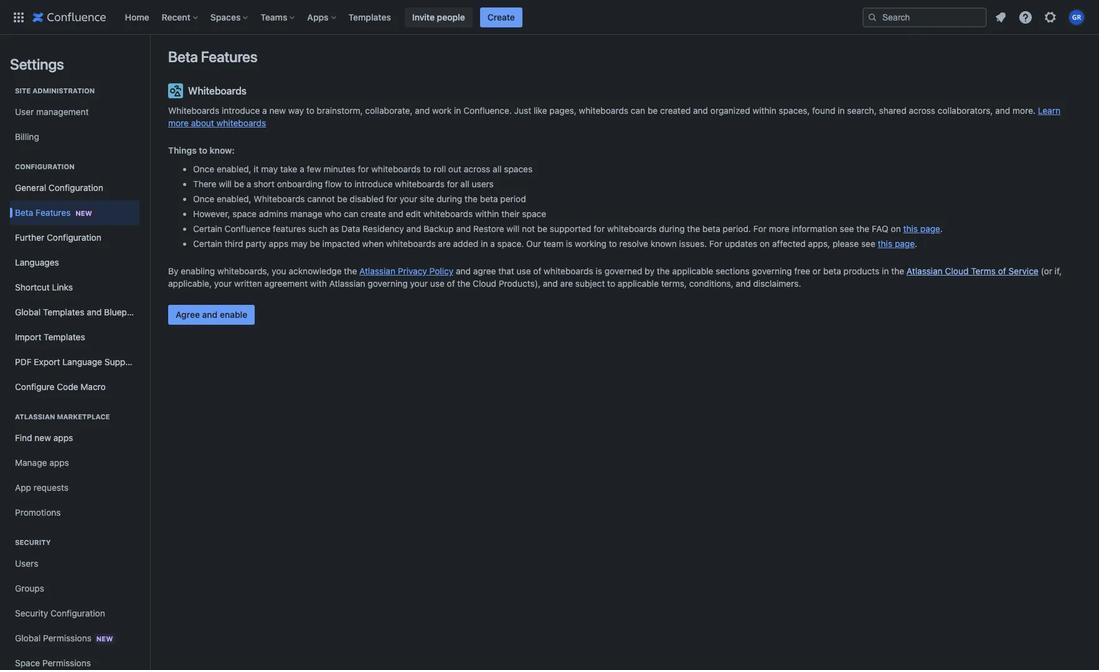 Task type: vqa. For each thing, say whether or not it's contained in the screenshot.
Space Element
no



Task type: describe. For each thing, give the bounding box(es) containing it.
configuration group
[[10, 149, 145, 404]]

this page link for certain third party apps may be impacted when whiteboards are added in a space. our team is working to resolve known issues. for updates on affected apps, please see
[[878, 239, 915, 249]]

1 vertical spatial is
[[596, 266, 602, 277]]

written
[[234, 278, 262, 289]]

for up "working" in the top of the page
[[594, 224, 605, 234]]

home link
[[121, 7, 153, 27]]

the inside (or if, applicable, your written agreement with atlassian governing your use of the cloud products), and are subject to applicable terms, conditions, and disclaimers.
[[457, 278, 470, 289]]

general
[[15, 182, 46, 193]]

in right found
[[838, 105, 845, 116]]

and inside 'global templates and blueprints' link
[[87, 307, 102, 318]]

way
[[288, 105, 304, 116]]

global templates and blueprints link
[[10, 300, 145, 325]]

period.
[[723, 224, 751, 234]]

configuration for security
[[50, 609, 105, 619]]

the left faq
[[857, 224, 870, 234]]

find
[[15, 433, 32, 443]]

atlassian left the terms
[[907, 266, 943, 277]]

configure
[[15, 382, 54, 392]]

spaces button
[[207, 7, 253, 27]]

products
[[844, 266, 880, 277]]

atlassian inside group
[[15, 413, 55, 421]]

once enabled, it may take a few minutes for whiteboards to roll out across all spaces there will be a short onboarding flow to introduce whiteboards for all users once enabled, whiteboards cannot be disabled for your site during the beta period however, space admins manage who can create and edit whiteboards within their space certain confluence features such as data residency and backup and restore will not be supported for whiteboards during the beta period. for more information see the faq on this page . certain third party apps may be impacted when whiteboards are added in a space. our team is working to resolve known issues. for updates on affected apps, please see this page .
[[193, 164, 943, 249]]

apps button
[[304, 7, 341, 27]]

in right work
[[454, 105, 461, 116]]

and right "created"
[[693, 105, 708, 116]]

0 vertical spatial this
[[903, 224, 918, 234]]

new inside find new apps link
[[35, 433, 51, 443]]

create
[[488, 12, 515, 22]]

apps,
[[808, 239, 830, 249]]

for right disabled
[[386, 194, 397, 204]]

import templates
[[15, 332, 85, 343]]

0 vertical spatial for
[[753, 224, 767, 234]]

1 space from the left
[[233, 209, 257, 219]]

2 once from the top
[[193, 194, 214, 204]]

configuration up "general"
[[15, 163, 75, 171]]

and down edit
[[406, 224, 421, 234]]

if,
[[1055, 266, 1062, 277]]

appswitcher icon image
[[11, 10, 26, 25]]

find new apps
[[15, 433, 73, 443]]

whiteboards inside learn more about whiteboards
[[217, 118, 266, 128]]

a left way
[[262, 105, 267, 116]]

1 vertical spatial all
[[461, 179, 469, 189]]

beta features new
[[15, 207, 92, 218]]

atlassian marketplace group
[[10, 400, 140, 529]]

0 vertical spatial see
[[840, 224, 854, 234]]

site
[[15, 87, 31, 95]]

a down restore
[[490, 239, 495, 249]]

search image
[[868, 12, 878, 22]]

1 vertical spatial for
[[709, 239, 723, 249]]

things to know:
[[168, 145, 235, 156]]

0 horizontal spatial page
[[895, 239, 915, 249]]

security group
[[10, 526, 140, 671]]

be left short
[[234, 179, 244, 189]]

residency
[[363, 224, 404, 234]]

2 horizontal spatial beta
[[823, 266, 841, 277]]

0 vertical spatial during
[[437, 194, 462, 204]]

are inside once enabled, it may take a few minutes for whiteboards to roll out across all spaces there will be a short onboarding flow to introduce whiteboards for all users once enabled, whiteboards cannot be disabled for your site during the beta period however, space admins manage who can create and edit whiteboards within their space certain confluence features such as data residency and backup and restore will not be supported for whiteboards during the beta period. for more information see the faq on this page . certain third party apps may be impacted when whiteboards are added in a space. our team is working to resolve known issues. for updates on affected apps, please see this page .
[[438, 239, 451, 249]]

your inside once enabled, it may take a few minutes for whiteboards to roll out across all spaces there will be a short onboarding flow to introduce whiteboards for all users once enabled, whiteboards cannot be disabled for your site during the beta period however, space admins manage who can create and edit whiteboards within their space certain confluence features such as data residency and backup and restore will not be supported for whiteboards during the beta period. for more information see the faq on this page . certain third party apps may be impacted when whiteboards are added in a space. our team is working to resolve known issues. for updates on affected apps, please see this page .
[[400, 194, 417, 204]]

enabling
[[181, 266, 215, 277]]

templates link
[[345, 7, 395, 27]]

create
[[361, 209, 386, 219]]

terms,
[[661, 278, 687, 289]]

users link
[[10, 552, 140, 577]]

pdf export language support
[[15, 357, 137, 367]]

team
[[544, 239, 564, 249]]

conditions,
[[689, 278, 734, 289]]

out
[[448, 164, 462, 174]]

new
[[76, 209, 92, 217]]

1 enabled, from the top
[[217, 164, 251, 174]]

site administration group
[[10, 73, 140, 153]]

products),
[[499, 278, 541, 289]]

and left more.
[[995, 105, 1010, 116]]

minutes
[[324, 164, 355, 174]]

be down flow
[[337, 194, 347, 204]]

beta for beta features new
[[15, 207, 33, 218]]

known
[[651, 239, 677, 249]]

1 horizontal spatial beta
[[703, 224, 721, 234]]

period
[[500, 194, 526, 204]]

for right minutes
[[358, 164, 369, 174]]

1 horizontal spatial all
[[493, 164, 502, 174]]

site
[[420, 194, 434, 204]]

take
[[280, 164, 297, 174]]

working
[[575, 239, 607, 249]]

whiteboards for whiteboards introduce a new way to brainstorm, collaborate, and work in confluence. just like pages, whiteboards can be created and organized within spaces, found in search, shared across collaborators, and more.
[[168, 105, 219, 116]]

features for beta features
[[201, 48, 257, 65]]

0 vertical spatial introduce
[[222, 105, 260, 116]]

shortcut
[[15, 282, 50, 293]]

permissions for global
[[43, 633, 91, 644]]

be down such
[[310, 239, 320, 249]]

templates for import templates
[[44, 332, 85, 343]]

whiteboards up disabled
[[371, 164, 421, 174]]

1 horizontal spatial during
[[659, 224, 685, 234]]

agree
[[473, 266, 496, 277]]

the down 'users'
[[465, 194, 478, 204]]

languages link
[[10, 250, 140, 275]]

pdf export language support link
[[10, 350, 140, 375]]

1 vertical spatial will
[[507, 224, 520, 234]]

user
[[15, 107, 34, 117]]

free
[[794, 266, 810, 277]]

to right flow
[[344, 179, 352, 189]]

to inside (or if, applicable, your written agreement with atlassian governing your use of the cloud products), and are subject to applicable terms, conditions, and disclaimers.
[[607, 278, 615, 289]]

acknowledge
[[289, 266, 342, 277]]

atlassian cloud terms of service link
[[907, 266, 1039, 277]]

privacy
[[398, 266, 427, 277]]

whiteboards for whiteboards
[[188, 85, 247, 97]]

invite people button
[[405, 7, 473, 27]]

applicable for terms,
[[618, 278, 659, 289]]

that
[[498, 266, 514, 277]]

configure code macro
[[15, 382, 106, 392]]

apps
[[307, 12, 329, 22]]

billing
[[15, 131, 39, 142]]

whiteboards up resolve
[[607, 224, 657, 234]]

disclaimers.
[[753, 278, 801, 289]]

for down out
[[447, 179, 458, 189]]

further
[[15, 232, 44, 243]]

agree and enable button
[[168, 305, 255, 325]]

with
[[310, 278, 327, 289]]

2 certain from the top
[[193, 239, 222, 249]]

whiteboards right pages,
[[579, 105, 629, 116]]

groups link
[[10, 577, 140, 602]]

and up added
[[456, 224, 471, 234]]

1 horizontal spatial across
[[909, 105, 936, 116]]

atlassian down when
[[359, 266, 396, 277]]

security configuration
[[15, 609, 105, 619]]

party
[[246, 239, 267, 249]]

you
[[272, 266, 286, 277]]

global for global permissions new
[[15, 633, 41, 644]]

2 space from the left
[[522, 209, 546, 219]]

in right products
[[882, 266, 889, 277]]

whiteboards up "backup"
[[423, 209, 473, 219]]

promotions link
[[10, 501, 140, 526]]

a left short
[[247, 179, 251, 189]]

global element
[[7, 0, 860, 35]]

whiteboards up subject
[[544, 266, 593, 277]]

or
[[813, 266, 821, 277]]

new
[[96, 635, 113, 643]]

data
[[341, 224, 360, 234]]

information
[[792, 224, 838, 234]]

and inside agree and enable 'button'
[[202, 310, 218, 320]]

users
[[472, 179, 494, 189]]

marketplace
[[57, 413, 110, 421]]

features for beta features new
[[36, 207, 71, 218]]

agreement
[[265, 278, 308, 289]]

and right the products),
[[543, 278, 558, 289]]

1 horizontal spatial .
[[940, 224, 943, 234]]

know:
[[210, 145, 235, 156]]

work
[[432, 105, 452, 116]]

use inside (or if, applicable, your written agreement with atlassian governing your use of the cloud products), and are subject to applicable terms, conditions, and disclaimers.
[[430, 278, 445, 289]]

space permissions
[[15, 658, 91, 669]]

roll
[[434, 164, 446, 174]]

macro
[[81, 382, 106, 392]]

0 horizontal spatial beta
[[480, 194, 498, 204]]

further configuration link
[[10, 225, 140, 250]]

(or if, applicable, your written agreement with atlassian governing your use of the cloud products), and are subject to applicable terms, conditions, and disclaimers.
[[168, 266, 1062, 289]]

beta for beta features
[[168, 48, 198, 65]]

1 once from the top
[[193, 164, 214, 174]]

subject
[[575, 278, 605, 289]]

this page link for certain confluence features such as data residency and backup and restore will not be supported for whiteboards during the beta period. for more information see the faq on
[[903, 224, 940, 234]]

restore
[[473, 224, 504, 234]]

who
[[325, 209, 341, 219]]

0 horizontal spatial .
[[915, 239, 918, 249]]

governing inside (or if, applicable, your written agreement with atlassian governing your use of the cloud products), and are subject to applicable terms, conditions, and disclaimers.
[[368, 278, 408, 289]]

features
[[273, 224, 306, 234]]

apps inside manage apps 'link'
[[49, 458, 69, 468]]

1 horizontal spatial page
[[920, 224, 940, 234]]

space.
[[497, 239, 524, 249]]

1 horizontal spatial new
[[269, 105, 286, 116]]

within inside once enabled, it may take a few minutes for whiteboards to roll out across all spaces there will be a short onboarding flow to introduce whiteboards for all users once enabled, whiteboards cannot be disabled for your site during the beta period however, space admins manage who can create and edit whiteboards within their space certain confluence features such as data residency and backup and restore will not be supported for whiteboards during the beta period. for more information see the faq on this page . certain third party apps may be impacted when whiteboards are added in a space. our team is working to resolve known issues. for updates on affected apps, please see this page .
[[475, 209, 499, 219]]



Task type: locate. For each thing, give the bounding box(es) containing it.
atlassian right with
[[329, 278, 365, 289]]

1 vertical spatial cloud
[[473, 278, 496, 289]]

1 vertical spatial permissions
[[42, 658, 91, 669]]

whiteboards up site
[[395, 179, 445, 189]]

1 horizontal spatial governing
[[752, 266, 792, 277]]

0 vertical spatial applicable
[[672, 266, 713, 277]]

0 vertical spatial is
[[566, 239, 573, 249]]

the down added
[[457, 278, 470, 289]]

configuration
[[15, 163, 75, 171], [49, 182, 103, 193], [47, 232, 101, 243], [50, 609, 105, 619]]

applicable inside (or if, applicable, your written agreement with atlassian governing your use of the cloud products), and are subject to applicable terms, conditions, and disclaimers.
[[618, 278, 659, 289]]

is up subject
[[596, 266, 602, 277]]

1 vertical spatial page
[[895, 239, 915, 249]]

0 vertical spatial .
[[940, 224, 943, 234]]

more up affected
[[769, 224, 790, 234]]

2 global from the top
[[15, 633, 41, 644]]

1 vertical spatial .
[[915, 239, 918, 249]]

permissions for space
[[42, 658, 91, 669]]

during right site
[[437, 194, 462, 204]]

whiteboards up the privacy
[[386, 239, 436, 249]]

0 horizontal spatial beta
[[15, 207, 33, 218]]

0 horizontal spatial will
[[219, 179, 232, 189]]

0 vertical spatial beta
[[480, 194, 498, 204]]

and down sections
[[736, 278, 751, 289]]

0 vertical spatial across
[[909, 105, 936, 116]]

1 horizontal spatial for
[[753, 224, 767, 234]]

1 horizontal spatial space
[[522, 209, 546, 219]]

beta right the collapse sidebar icon
[[168, 48, 198, 65]]

for
[[358, 164, 369, 174], [447, 179, 458, 189], [386, 194, 397, 204], [594, 224, 605, 234]]

our
[[526, 239, 541, 249]]

0 vertical spatial this page link
[[903, 224, 940, 234]]

1 horizontal spatial is
[[596, 266, 602, 277]]

1 vertical spatial beta
[[703, 224, 721, 234]]

across right shared
[[909, 105, 936, 116]]

to left resolve
[[609, 239, 617, 249]]

are down "backup"
[[438, 239, 451, 249]]

0 horizontal spatial introduce
[[222, 105, 260, 116]]

1 horizontal spatial features
[[201, 48, 257, 65]]

1 horizontal spatial use
[[517, 266, 531, 277]]

app
[[15, 483, 31, 493]]

shared
[[879, 105, 907, 116]]

settings icon image
[[1043, 10, 1058, 25]]

beta down 'users'
[[480, 194, 498, 204]]

1 horizontal spatial may
[[291, 239, 308, 249]]

templates for global templates and blueprints
[[43, 307, 84, 318]]

applicable down by
[[618, 278, 659, 289]]

invite people
[[412, 12, 465, 22]]

0 horizontal spatial applicable
[[618, 278, 659, 289]]

1 vertical spatial see
[[861, 239, 876, 249]]

will right there
[[219, 179, 232, 189]]

1 horizontal spatial can
[[631, 105, 645, 116]]

security for security configuration
[[15, 609, 48, 619]]

2 vertical spatial apps
[[49, 458, 69, 468]]

is down supported
[[566, 239, 573, 249]]

blueprints
[[104, 307, 145, 318]]

import templates link
[[10, 325, 140, 350]]

your down whiteboards,
[[214, 278, 232, 289]]

see
[[840, 224, 854, 234], [861, 239, 876, 249]]

few
[[307, 164, 321, 174]]

1 horizontal spatial on
[[891, 224, 901, 234]]

0 vertical spatial once
[[193, 164, 214, 174]]

a
[[262, 105, 267, 116], [300, 164, 304, 174], [247, 179, 251, 189], [490, 239, 495, 249]]

1 vertical spatial once
[[193, 194, 214, 204]]

admins
[[259, 209, 288, 219]]

and left work
[[415, 105, 430, 116]]

1 horizontal spatial see
[[861, 239, 876, 249]]

the down the impacted
[[344, 266, 357, 277]]

policy
[[430, 266, 454, 277]]

agree
[[176, 310, 200, 320]]

1 vertical spatial applicable
[[618, 278, 659, 289]]

are inside (or if, applicable, your written agreement with atlassian governing your use of the cloud products), and are subject to applicable terms, conditions, and disclaimers.
[[560, 278, 573, 289]]

0 horizontal spatial for
[[709, 239, 723, 249]]

space up confluence
[[233, 209, 257, 219]]

within up restore
[[475, 209, 499, 219]]

when
[[362, 239, 384, 249]]

1 vertical spatial across
[[464, 164, 490, 174]]

applicable
[[672, 266, 713, 277], [618, 278, 659, 289]]

templates down links
[[43, 307, 84, 318]]

of inside (or if, applicable, your written agreement with atlassian governing your use of the cloud products), and are subject to applicable terms, conditions, and disclaimers.
[[447, 278, 455, 289]]

1 horizontal spatial of
[[533, 266, 542, 277]]

0 horizontal spatial new
[[35, 433, 51, 443]]

apps down the atlassian marketplace
[[53, 433, 73, 443]]

learn
[[1038, 105, 1061, 116]]

can inside once enabled, it may take a few minutes for whiteboards to roll out across all spaces there will be a short onboarding flow to introduce whiteboards for all users once enabled, whiteboards cannot be disabled for your site during the beta period however, space admins manage who can create and edit whiteboards within their space certain confluence features such as data residency and backup and restore will not be supported for whiteboards during the beta period. for more information see the faq on this page . certain third party apps may be impacted when whiteboards are added in a space. our team is working to resolve known issues. for updates on affected apps, please see this page .
[[344, 209, 358, 219]]

templates
[[349, 12, 391, 22], [43, 307, 84, 318], [44, 332, 85, 343]]

import
[[15, 332, 41, 343]]

beta down "general"
[[15, 207, 33, 218]]

security up users
[[15, 539, 51, 547]]

space
[[233, 209, 257, 219], [522, 209, 546, 219]]

of up the products),
[[533, 266, 542, 277]]

configuration inside 'link'
[[49, 182, 103, 193]]

new left way
[[269, 105, 286, 116]]

about
[[191, 118, 214, 128]]

a left few
[[300, 164, 304, 174]]

pdf
[[15, 357, 32, 367]]

this page link
[[903, 224, 940, 234], [878, 239, 915, 249]]

0 vertical spatial page
[[920, 224, 940, 234]]

global inside security group
[[15, 633, 41, 644]]

enabled,
[[217, 164, 251, 174], [217, 194, 251, 204]]

just
[[514, 105, 531, 116]]

manage
[[290, 209, 322, 219]]

once up there
[[193, 164, 214, 174]]

1 vertical spatial this
[[878, 239, 893, 249]]

beta features
[[168, 48, 257, 65]]

configuration up languages link
[[47, 232, 101, 243]]

impacted
[[322, 239, 360, 249]]

general configuration link
[[10, 176, 140, 201]]

on right faq
[[891, 224, 901, 234]]

beta right or
[[823, 266, 841, 277]]

applicable up conditions, in the top of the page
[[672, 266, 713, 277]]

use up the products),
[[517, 266, 531, 277]]

cloud down the agree on the top
[[473, 278, 496, 289]]

0 horizontal spatial use
[[430, 278, 445, 289]]

security down groups
[[15, 609, 48, 619]]

will up space.
[[507, 224, 520, 234]]

1 horizontal spatial more
[[769, 224, 790, 234]]

settings
[[10, 55, 64, 73]]

to left roll
[[423, 164, 431, 174]]

0 horizontal spatial governing
[[368, 278, 408, 289]]

your up edit
[[400, 194, 417, 204]]

configuration inside security group
[[50, 609, 105, 619]]

0 horizontal spatial all
[[461, 179, 469, 189]]

1 vertical spatial this page link
[[878, 239, 915, 249]]

new right find
[[35, 433, 51, 443]]

1 vertical spatial can
[[344, 209, 358, 219]]

1 horizontal spatial cloud
[[945, 266, 969, 277]]

is inside once enabled, it may take a few minutes for whiteboards to roll out across all spaces there will be a short onboarding flow to introduce whiteboards for all users once enabled, whiteboards cannot be disabled for your site during the beta period however, space admins manage who can create and edit whiteboards within their space certain confluence features such as data residency and backup and restore will not be supported for whiteboards during the beta period. for more information see the faq on this page . certain third party apps may be impacted when whiteboards are added in a space. our team is working to resolve known issues. for updates on affected apps, please see this page .
[[566, 239, 573, 249]]

to right way
[[306, 105, 314, 116]]

1 horizontal spatial this
[[903, 224, 918, 234]]

0 vertical spatial are
[[438, 239, 451, 249]]

0 vertical spatial use
[[517, 266, 531, 277]]

0 vertical spatial will
[[219, 179, 232, 189]]

page right faq
[[920, 224, 940, 234]]

export
[[34, 357, 60, 367]]

recent
[[162, 12, 190, 22]]

to left know:
[[199, 145, 207, 156]]

0 horizontal spatial within
[[475, 209, 499, 219]]

updates
[[725, 239, 758, 249]]

0 horizontal spatial features
[[36, 207, 71, 218]]

your down the privacy
[[410, 278, 428, 289]]

may down features
[[291, 239, 308, 249]]

1 horizontal spatial beta
[[168, 48, 198, 65]]

configuration down 'groups' link in the left bottom of the page
[[50, 609, 105, 619]]

1 vertical spatial certain
[[193, 239, 222, 249]]

to down by enabling whiteboards, you acknowledge the atlassian privacy policy and agree that use of whiteboards is governed by the applicable sections governing free or beta products in the atlassian cloud terms of service
[[607, 278, 615, 289]]

in inside once enabled, it may take a few minutes for whiteboards to roll out across all spaces there will be a short onboarding flow to introduce whiteboards for all users once enabled, whiteboards cannot be disabled for your site during the beta period however, space admins manage who can create and edit whiteboards within their space certain confluence features such as data residency and backup and restore will not be supported for whiteboards during the beta period. for more information see the faq on this page . certain third party apps may be impacted when whiteboards are added in a space. our team is working to resolve known issues. for updates on affected apps, please see this page .
[[481, 239, 488, 249]]

the right by
[[657, 266, 670, 277]]

collapse sidebar image
[[136, 41, 163, 66]]

whiteboards up the admins
[[254, 194, 305, 204]]

1 vertical spatial whiteboards
[[168, 105, 219, 116]]

1 certain from the top
[[193, 224, 222, 234]]

to
[[306, 105, 314, 116], [199, 145, 207, 156], [423, 164, 431, 174], [344, 179, 352, 189], [609, 239, 617, 249], [607, 278, 615, 289]]

1 vertical spatial governing
[[368, 278, 408, 289]]

more inside learn more about whiteboards
[[168, 118, 189, 128]]

atlassian up find new apps
[[15, 413, 55, 421]]

use down 'policy' on the top left of page
[[430, 278, 445, 289]]

organized
[[711, 105, 750, 116]]

introduce up know:
[[222, 105, 260, 116]]

1 vertical spatial on
[[760, 239, 770, 249]]

can
[[631, 105, 645, 116], [344, 209, 358, 219]]

the right products
[[891, 266, 904, 277]]

this
[[903, 224, 918, 234], [878, 239, 893, 249]]

certain left third
[[193, 239, 222, 249]]

1 horizontal spatial within
[[753, 105, 777, 116]]

global up space in the left of the page
[[15, 633, 41, 644]]

1 horizontal spatial introduce
[[355, 179, 393, 189]]

introduce up disabled
[[355, 179, 393, 189]]

apps inside find new apps link
[[53, 433, 73, 443]]

code
[[57, 382, 78, 392]]

billing link
[[10, 125, 140, 149]]

0 vertical spatial global
[[15, 307, 41, 318]]

governing
[[752, 266, 792, 277], [368, 278, 408, 289]]

applicable for sections
[[672, 266, 713, 277]]

and left edit
[[388, 209, 403, 219]]

0 vertical spatial templates
[[349, 12, 391, 22]]

agree and enable
[[176, 310, 247, 320]]

enabled, down know:
[[217, 164, 251, 174]]

1 security from the top
[[15, 539, 51, 547]]

see up the please
[[840, 224, 854, 234]]

1 vertical spatial beta
[[15, 207, 33, 218]]

more left about at left top
[[168, 118, 189, 128]]

be left "created"
[[648, 105, 658, 116]]

more inside once enabled, it may take a few minutes for whiteboards to roll out across all spaces there will be a short onboarding flow to introduce whiteboards for all users once enabled, whiteboards cannot be disabled for your site during the beta period however, space admins manage who can create and edit whiteboards within their space certain confluence features such as data residency and backup and restore will not be supported for whiteboards during the beta period. for more information see the faq on this page . certain third party apps may be impacted when whiteboards are added in a space. our team is working to resolve known issues. for updates on affected apps, please see this page .
[[769, 224, 790, 234]]

0 vertical spatial on
[[891, 224, 901, 234]]

app requests
[[15, 483, 69, 493]]

1 vertical spatial use
[[430, 278, 445, 289]]

see down faq
[[861, 239, 876, 249]]

beta inside configuration group
[[15, 207, 33, 218]]

templates inside global element
[[349, 12, 391, 22]]

features down spaces popup button
[[201, 48, 257, 65]]

0 vertical spatial certain
[[193, 224, 222, 234]]

by enabling whiteboards, you acknowledge the atlassian privacy policy and agree that use of whiteboards is governed by the applicable sections governing free or beta products in the atlassian cloud terms of service
[[168, 266, 1039, 277]]

0 horizontal spatial are
[[438, 239, 451, 249]]

1 global from the top
[[15, 307, 41, 318]]

confluence image
[[32, 10, 106, 25], [32, 10, 106, 25]]

2 enabled, from the top
[[217, 194, 251, 204]]

0 horizontal spatial more
[[168, 118, 189, 128]]

user management link
[[10, 100, 140, 125]]

apps down features
[[269, 239, 289, 249]]

disabled
[[350, 194, 384, 204]]

learn more about whiteboards
[[168, 105, 1061, 128]]

and left the agree on the top
[[456, 266, 471, 277]]

2 vertical spatial beta
[[823, 266, 841, 277]]

2 vertical spatial templates
[[44, 332, 85, 343]]

introduce inside once enabled, it may take a few minutes for whiteboards to roll out across all spaces there will be a short onboarding flow to introduce whiteboards for all users once enabled, whiteboards cannot be disabled for your site during the beta period however, space admins manage who can create and edit whiteboards within their space certain confluence features such as data residency and backup and restore will not be supported for whiteboards during the beta period. for more information see the faq on this page . certain third party apps may be impacted when whiteboards are added in a space. our team is working to resolve known issues. for updates on affected apps, please see this page .
[[355, 179, 393, 189]]

are left subject
[[560, 278, 573, 289]]

0 vertical spatial new
[[269, 105, 286, 116]]

your
[[400, 194, 417, 204], [214, 278, 232, 289], [410, 278, 428, 289]]

configuration for further
[[47, 232, 101, 243]]

whiteboards up know:
[[217, 118, 266, 128]]

general configuration
[[15, 182, 103, 193]]

1 vertical spatial during
[[659, 224, 685, 234]]

collaborate,
[[365, 105, 413, 116]]

service
[[1009, 266, 1039, 277]]

0 vertical spatial cloud
[[945, 266, 969, 277]]

1 vertical spatial enabled,
[[217, 194, 251, 204]]

0 horizontal spatial of
[[447, 278, 455, 289]]

cloud inside (or if, applicable, your written agreement with atlassian governing your use of the cloud products), and are subject to applicable terms, conditions, and disclaimers.
[[473, 278, 496, 289]]

further configuration
[[15, 232, 101, 243]]

invite
[[412, 12, 435, 22]]

there
[[193, 179, 216, 189]]

features inside configuration group
[[36, 207, 71, 218]]

banner
[[0, 0, 1099, 35]]

2 horizontal spatial of
[[998, 266, 1006, 277]]

edit
[[406, 209, 421, 219]]

spaces
[[210, 12, 241, 22]]

1 horizontal spatial will
[[507, 224, 520, 234]]

all left 'users'
[[461, 179, 469, 189]]

for right period.
[[753, 224, 767, 234]]

administration
[[33, 87, 95, 95]]

introduce
[[222, 105, 260, 116], [355, 179, 393, 189]]

manage
[[15, 458, 47, 468]]

0 vertical spatial beta
[[168, 48, 198, 65]]

Search field
[[863, 7, 987, 27]]

is
[[566, 239, 573, 249], [596, 266, 602, 277]]

0 horizontal spatial is
[[566, 239, 573, 249]]

on right the updates
[[760, 239, 770, 249]]

2 security from the top
[[15, 609, 48, 619]]

0 horizontal spatial space
[[233, 209, 257, 219]]

atlassian privacy policy link
[[359, 266, 454, 277]]

space permissions link
[[10, 651, 140, 671]]

whiteboards inside once enabled, it may take a few minutes for whiteboards to roll out across all spaces there will be a short onboarding flow to introduce whiteboards for all users once enabled, whiteboards cannot be disabled for your site during the beta period however, space admins manage who can create and edit whiteboards within their space certain confluence features such as data residency and backup and restore will not be supported for whiteboards during the beta period. for more information see the faq on this page . certain third party apps may be impacted when whiteboards are added in a space. our team is working to resolve known issues. for updates on affected apps, please see this page .
[[254, 194, 305, 204]]

1 vertical spatial within
[[475, 209, 499, 219]]

the up issues.
[[687, 224, 700, 234]]

their
[[502, 209, 520, 219]]

beta up issues.
[[703, 224, 721, 234]]

1 vertical spatial may
[[291, 239, 308, 249]]

configuration for general
[[49, 182, 103, 193]]

help icon image
[[1018, 10, 1033, 25]]

2 vertical spatial whiteboards
[[254, 194, 305, 204]]

whiteboards down beta features
[[188, 85, 247, 97]]

apps inside once enabled, it may take a few minutes for whiteboards to roll out across all spaces there will be a short onboarding flow to introduce whiteboards for all users once enabled, whiteboards cannot be disabled for your site during the beta period however, space admins manage who can create and edit whiteboards within their space certain confluence features such as data residency and backup and restore will not be supported for whiteboards during the beta period. for more information see the faq on this page . certain third party apps may be impacted when whiteboards are added in a space. our team is working to resolve known issues. for updates on affected apps, please see this page .
[[269, 239, 289, 249]]

things
[[168, 145, 197, 156]]

1 vertical spatial features
[[36, 207, 71, 218]]

be
[[648, 105, 658, 116], [234, 179, 244, 189], [337, 194, 347, 204], [537, 224, 548, 234], [310, 239, 320, 249]]

notification icon image
[[993, 10, 1008, 25]]

global for global templates and blueprints
[[15, 307, 41, 318]]

0 horizontal spatial on
[[760, 239, 770, 249]]

0 vertical spatial may
[[261, 164, 278, 174]]

by
[[645, 266, 655, 277]]

across inside once enabled, it may take a few minutes for whiteboards to roll out across all spaces there will be a short onboarding flow to introduce whiteboards for all users once enabled, whiteboards cannot be disabled for your site during the beta period however, space admins manage who can create and edit whiteboards within their space certain confluence features such as data residency and backup and restore will not be supported for whiteboards during the beta period. for more information see the faq on this page . certain third party apps may be impacted when whiteboards are added in a space. our team is working to resolve known issues. for updates on affected apps, please see this page .
[[464, 164, 490, 174]]

and
[[415, 105, 430, 116], [693, 105, 708, 116], [995, 105, 1010, 116], [388, 209, 403, 219], [406, 224, 421, 234], [456, 224, 471, 234], [456, 266, 471, 277], [543, 278, 558, 289], [736, 278, 751, 289], [87, 307, 102, 318], [202, 310, 218, 320]]

of right the terms
[[998, 266, 1006, 277]]

0 horizontal spatial during
[[437, 194, 462, 204]]

like
[[534, 105, 547, 116]]

and right agree on the left top of page
[[202, 310, 218, 320]]

global inside 'global templates and blueprints' link
[[15, 307, 41, 318]]

security for security
[[15, 539, 51, 547]]

whiteboards up about at left top
[[168, 105, 219, 116]]

atlassian inside (or if, applicable, your written agreement with atlassian governing your use of the cloud products), and are subject to applicable terms, conditions, and disclaimers.
[[329, 278, 365, 289]]

0 horizontal spatial cloud
[[473, 278, 496, 289]]

this down faq
[[878, 239, 893, 249]]

are
[[438, 239, 451, 249], [560, 278, 573, 289]]

1 vertical spatial global
[[15, 633, 41, 644]]

in down restore
[[481, 239, 488, 249]]

created
[[660, 105, 691, 116]]

0 vertical spatial within
[[753, 105, 777, 116]]

short
[[254, 179, 275, 189]]

be right not
[[537, 224, 548, 234]]

0 vertical spatial permissions
[[43, 633, 91, 644]]

flow
[[325, 179, 342, 189]]

1 vertical spatial new
[[35, 433, 51, 443]]

0 vertical spatial security
[[15, 539, 51, 547]]

banner containing home
[[0, 0, 1099, 35]]

confluence.
[[464, 105, 512, 116]]



